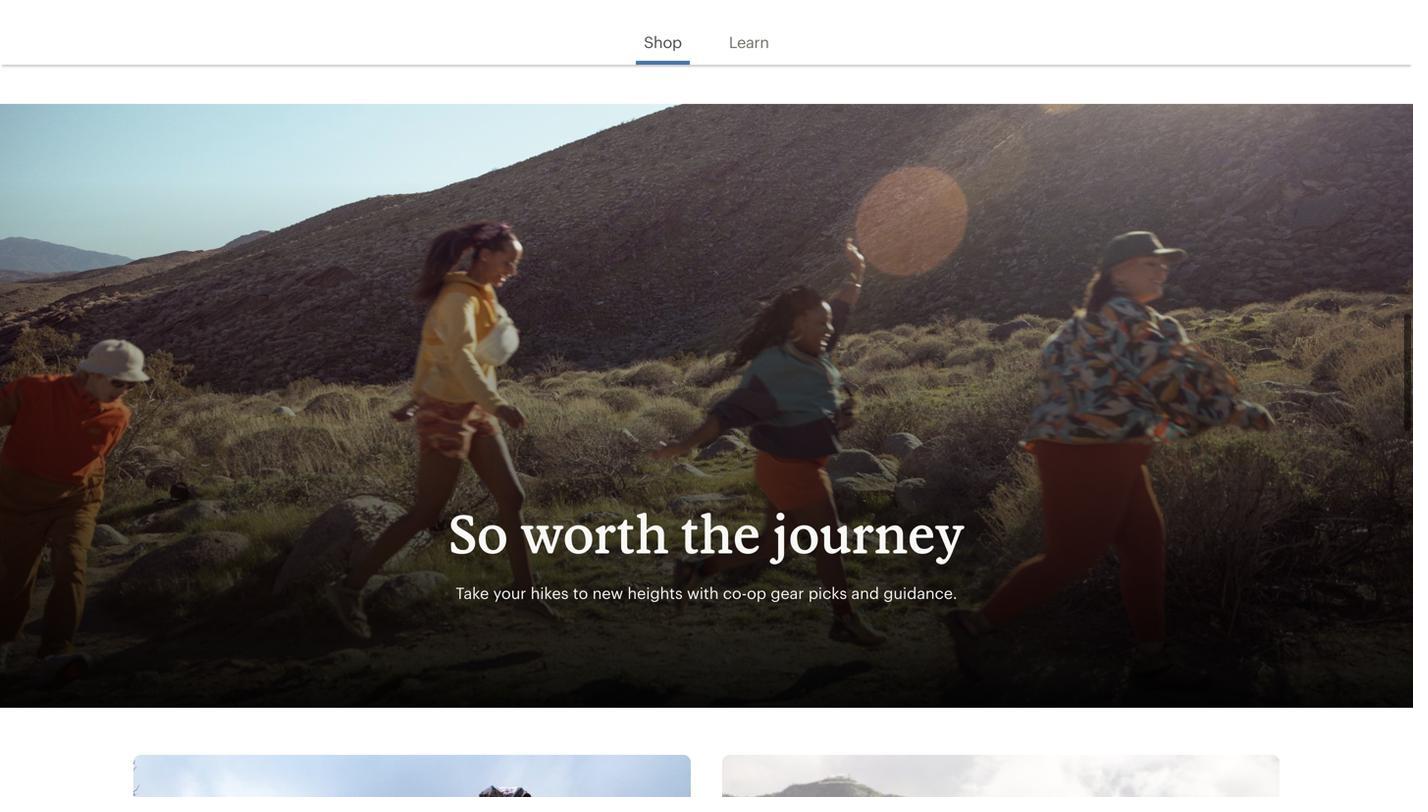 Task type: describe. For each thing, give the bounding box(es) containing it.
take your hikes to new heights with co-op gear picks and guidance.
[[456, 584, 958, 602]]

op
[[747, 584, 767, 602]]

your
[[493, 584, 526, 602]]

new
[[593, 584, 623, 602]]

shop link
[[644, 8, 682, 53]]

to
[[573, 584, 588, 602]]

so worth the journey
[[448, 502, 965, 565]]

heights
[[628, 584, 683, 602]]

worth
[[520, 502, 669, 565]]

hikers gallivant across desert trails image
[[0, 104, 1413, 709]]

co-
[[723, 584, 747, 602]]



Task type: vqa. For each thing, say whether or not it's contained in the screenshot.
Shop Shop
yes



Task type: locate. For each thing, give the bounding box(es) containing it.
journey
[[773, 502, 965, 565]]

shop vuori
[[665, 22, 748, 40]]

vuori
[[708, 22, 748, 40]]

guidance.
[[884, 584, 958, 602]]

gear
[[771, 584, 804, 602]]

shop vuori link
[[617, 21, 796, 41]]

take
[[456, 584, 489, 602]]

shop
[[665, 22, 704, 40], [644, 33, 682, 51]]

shop for shop
[[644, 33, 682, 51]]

learn link
[[729, 8, 769, 53]]

with
[[687, 584, 719, 602]]

hikes
[[531, 584, 569, 602]]

so
[[448, 502, 508, 565]]

the
[[681, 502, 761, 565]]

shop for shop vuori
[[665, 22, 704, 40]]

picks
[[809, 584, 847, 602]]

learn
[[729, 33, 769, 51]]

and
[[852, 584, 879, 602]]



